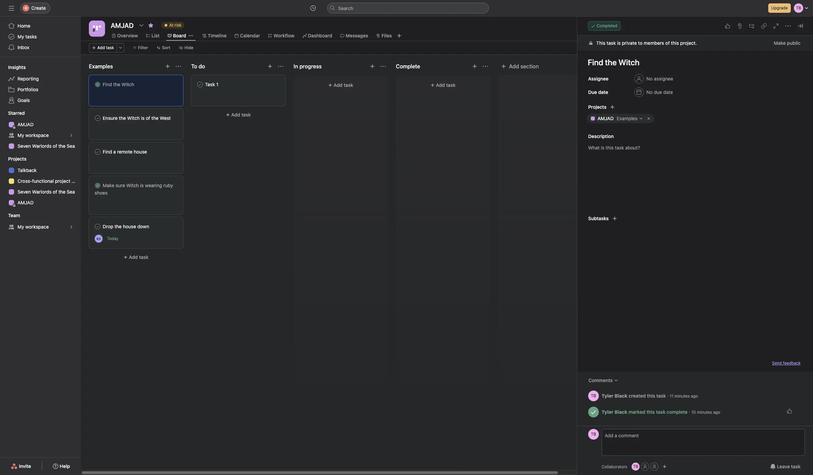 Task type: describe. For each thing, give the bounding box(es) containing it.
add section
[[509, 63, 539, 69]]

tyler for created this task
[[602, 393, 614, 399]]

complete
[[396, 63, 420, 69]]

reporting
[[18, 76, 39, 81]]

completed image for ensure the witch is of the west
[[94, 114, 102, 122]]

timeline link
[[202, 32, 227, 39]]

calendar
[[240, 33, 260, 38]]

my workspace link for see details, my workspace icon
[[4, 222, 77, 232]]

west
[[160, 115, 171, 121]]

my tasks link
[[4, 31, 77, 42]]

1
[[216, 81, 218, 87]]

to
[[638, 40, 643, 46]]

workflow
[[274, 33, 295, 38]]

files
[[382, 33, 392, 38]]

minutes inside tyler black created this task · 11 minutes ago
[[675, 393, 690, 399]]

11
[[670, 393, 674, 399]]

0 vertical spatial this
[[671, 40, 679, 46]]

of inside main content
[[666, 40, 670, 46]]

make public
[[774, 40, 801, 46]]

warlords for talkback
[[32, 189, 51, 195]]

add to projects image
[[610, 104, 615, 110]]

send
[[772, 361, 782, 366]]

my for 'my workspace' link in the starred element
[[18, 132, 24, 138]]

messages
[[346, 33, 368, 38]]

tasks
[[25, 34, 37, 39]]

goals
[[18, 97, 30, 103]]

to do
[[191, 63, 205, 69]]

global element
[[0, 17, 81, 57]]

my for my tasks link
[[18, 34, 24, 39]]

starred button
[[0, 110, 25, 117]]

seven warlords of the sea for talkback
[[18, 189, 75, 195]]

ago inside tyler black created this task · 11 minutes ago
[[691, 393, 698, 399]]

amjad inside main content
[[598, 116, 614, 121]]

make public button
[[770, 37, 805, 49]]

2 vertical spatial tb button
[[632, 463, 640, 471]]

in progress
[[294, 63, 322, 69]]

amjad for first amjad link from the bottom
[[18, 200, 34, 205]]

0 horizontal spatial projects button
[[0, 156, 26, 162]]

2 amjad link from the top
[[4, 197, 77, 208]]

completed image for task 1
[[196, 80, 204, 89]]

the inside 'projects' element
[[58, 189, 65, 195]]

overview link
[[112, 32, 138, 39]]

warlords for amjad
[[32, 143, 51, 149]]

0 vertical spatial house
[[134, 149, 147, 155]]

0 likes. click to like this task image
[[725, 23, 730, 29]]

add task image
[[472, 64, 478, 69]]

leave task button
[[766, 461, 805, 473]]

wearing
[[145, 183, 162, 188]]

tyler black created this task · 11 minutes ago
[[602, 393, 698, 399]]

goals link
[[4, 95, 77, 106]]

full screen image
[[774, 23, 779, 29]]

find the witch
[[103, 81, 134, 87]]

this
[[596, 40, 606, 46]]

comments button
[[584, 374, 623, 387]]

subtasks
[[588, 216, 609, 221]]

0 vertical spatial tb button
[[588, 391, 599, 401]]

inbox link
[[4, 42, 77, 53]]

insights button
[[0, 64, 26, 71]]

create button
[[20, 3, 50, 13]]

due
[[654, 89, 662, 95]]

insights element
[[0, 61, 81, 107]]

plan
[[72, 178, 81, 184]]

sea for talkback
[[67, 189, 75, 195]]

add or remove collaborators image
[[663, 465, 667, 469]]

task
[[205, 81, 215, 87]]

dashboard
[[308, 33, 332, 38]]

starred
[[8, 110, 25, 116]]

add subtasks image
[[612, 216, 618, 221]]

tyler black link for created this task
[[602, 393, 628, 399]]

seven warlords of the sea link for amjad
[[4, 141, 77, 152]]

find the witch dialog
[[575, 17, 813, 475]]

down
[[137, 224, 149, 229]]

no assignee button
[[631, 73, 676, 85]]

drop
[[103, 224, 113, 229]]

home
[[18, 23, 30, 29]]

tb for bottom the tb button
[[633, 464, 638, 469]]

10
[[692, 410, 696, 415]]

my for 'my workspace' link in the teams 'element'
[[18, 224, 24, 230]]

Task Name text field
[[584, 55, 805, 70]]

drop the house down
[[103, 224, 149, 229]]

show options image
[[139, 23, 144, 28]]

portfolios link
[[4, 84, 77, 95]]

history image
[[310, 5, 316, 11]]

completed button
[[588, 21, 621, 31]]

board
[[173, 33, 186, 38]]

private
[[622, 40, 637, 46]]

completed checkbox for find the witch
[[94, 80, 102, 89]]

list link
[[146, 32, 160, 39]]

project
[[55, 178, 70, 184]]

make sure witch is wearing ruby shoes
[[95, 183, 173, 196]]

reporting link
[[4, 73, 77, 84]]

complete
[[667, 409, 688, 415]]

no due date
[[647, 89, 673, 95]]

completed checkbox for task 1
[[196, 80, 204, 89]]

insights
[[8, 64, 26, 70]]

due date
[[588, 89, 608, 95]]

Search tasks, projects, and more text field
[[327, 3, 489, 13]]

amjad for amjad link in the starred element
[[18, 122, 34, 127]]

cross-functional project plan link
[[4, 176, 81, 187]]

list
[[151, 33, 160, 38]]

add task image for to do
[[267, 64, 273, 69]]

no for no due date
[[647, 89, 653, 95]]

more section actions image for to do
[[278, 64, 284, 69]]

feedback
[[783, 361, 801, 366]]

marked
[[629, 409, 646, 415]]

ensure the witch is of the west
[[103, 115, 171, 121]]

cross-functional project plan
[[18, 178, 81, 184]]

ruby
[[163, 183, 173, 188]]

functional
[[32, 178, 54, 184]]

attachments: add a file to this task, find the witch image
[[737, 23, 743, 29]]

team button
[[0, 212, 20, 219]]

board link
[[168, 32, 186, 39]]

of inside the starred element
[[53, 143, 57, 149]]

leave
[[777, 464, 790, 469]]

created
[[629, 393, 646, 399]]

seven for talkback
[[18, 189, 31, 195]]

find a remote house
[[103, 149, 147, 155]]

more actions for this task image
[[786, 23, 791, 29]]

more section actions image for complete
[[483, 64, 488, 69]]

more section actions image for examples
[[176, 64, 181, 69]]

at risk button
[[158, 21, 187, 30]]

tb for the tb button to the top
[[591, 393, 596, 398]]

send feedback link
[[772, 360, 801, 366]]

close details image
[[798, 23, 803, 29]]

today
[[107, 236, 118, 241]]

hide button
[[176, 43, 197, 53]]

amjad link inside the starred element
[[4, 119, 77, 130]]

at
[[169, 23, 173, 28]]



Task type: vqa. For each thing, say whether or not it's contained in the screenshot.
"Projects" Dropdown Button in Projects element
yes



Task type: locate. For each thing, give the bounding box(es) containing it.
main content containing this task is private to members of this project.
[[575, 36, 813, 426]]

1 horizontal spatial more section actions image
[[278, 64, 284, 69]]

2 completed image from the top
[[94, 148, 102, 156]]

add task image down workflow link
[[267, 64, 273, 69]]

my inside the starred element
[[18, 132, 24, 138]]

1 vertical spatial workspace
[[25, 224, 49, 230]]

of right members
[[666, 40, 670, 46]]

this for complete
[[647, 409, 655, 415]]

calendar link
[[235, 32, 260, 39]]

add task image down 'sort'
[[165, 64, 170, 69]]

1 vertical spatial my
[[18, 132, 24, 138]]

0 vertical spatial tyler black link
[[602, 393, 628, 399]]

my tasks
[[18, 34, 37, 39]]

remove image
[[646, 116, 652, 121]]

1 completed image from the top
[[94, 114, 102, 122]]

2 vertical spatial this
[[647, 409, 655, 415]]

date
[[663, 89, 673, 95]]

amjad down starred
[[18, 122, 34, 127]]

minutes right 10
[[697, 410, 712, 415]]

dashboard link
[[303, 32, 332, 39]]

2 vertical spatial completed image
[[94, 223, 102, 231]]

1 horizontal spatial ·
[[689, 409, 690, 415]]

more actions image
[[118, 46, 122, 50]]

1 horizontal spatial add task image
[[267, 64, 273, 69]]

no left "assignee"
[[647, 76, 653, 81]]

2 find from the top
[[103, 149, 112, 155]]

0 vertical spatial workspace
[[25, 132, 49, 138]]

1 horizontal spatial ago
[[713, 410, 720, 415]]

completed image left drop
[[94, 223, 102, 231]]

files link
[[376, 32, 392, 39]]

1 seven warlords of the sea link from the top
[[4, 141, 77, 152]]

seven for amjad
[[18, 143, 31, 149]]

1 seven from the top
[[18, 143, 31, 149]]

examples inside the examples 'popup button'
[[617, 116, 638, 121]]

1 amjad link from the top
[[4, 119, 77, 130]]

1 vertical spatial my workspace link
[[4, 222, 77, 232]]

add task image for in progress
[[370, 64, 375, 69]]

this task is private to members of this project.
[[596, 40, 697, 46]]

seven down cross-
[[18, 189, 31, 195]]

seven warlords of the sea down cross-functional project plan
[[18, 189, 75, 195]]

task inside button
[[791, 464, 801, 469]]

3 my from the top
[[18, 224, 24, 230]]

of left west
[[146, 115, 150, 121]]

today button
[[107, 236, 118, 241]]

invite button
[[6, 460, 35, 472]]

make inside button
[[774, 40, 786, 46]]

talkback
[[18, 167, 37, 173]]

sea inside 'projects' element
[[67, 189, 75, 195]]

workspace inside teams 'element'
[[25, 224, 49, 230]]

workflow link
[[268, 32, 295, 39]]

completed image for make sure witch is wearing ruby shoes
[[94, 182, 102, 190]]

1 my workspace link from the top
[[4, 130, 77, 141]]

add subtask image
[[749, 23, 755, 29]]

sea inside the starred element
[[67, 143, 75, 149]]

completed checkbox for ensure the witch is of the west
[[94, 114, 102, 122]]

completed image for drop the house down
[[94, 223, 102, 231]]

2 my workspace from the top
[[18, 224, 49, 230]]

more section actions image left in progress
[[278, 64, 284, 69]]

1 black from the top
[[615, 393, 628, 399]]

·
[[667, 393, 669, 399], [689, 409, 690, 415]]

1 horizontal spatial make
[[774, 40, 786, 46]]

add inside button
[[509, 63, 519, 69]]

starred element
[[0, 107, 81, 153]]

seven warlords of the sea up talkback link
[[18, 143, 75, 149]]

completed checkbox left find the witch
[[94, 80, 102, 89]]

filter button
[[130, 43, 151, 53]]

1 vertical spatial witch
[[127, 115, 140, 121]]

projects button up talkback
[[0, 156, 26, 162]]

sea for amjad
[[67, 143, 75, 149]]

tyler left marked
[[602, 409, 614, 415]]

completed image left task
[[196, 80, 204, 89]]

2 completed checkbox from the top
[[94, 223, 102, 231]]

amjad link up teams 'element'
[[4, 197, 77, 208]]

my workspace inside the starred element
[[18, 132, 49, 138]]

collaborators
[[602, 464, 627, 469]]

0 horizontal spatial make
[[103, 183, 114, 188]]

house right remote
[[134, 149, 147, 155]]

0 vertical spatial no
[[647, 76, 653, 81]]

amjad link down goals link
[[4, 119, 77, 130]]

completed image
[[94, 80, 102, 89], [196, 80, 204, 89], [94, 182, 102, 190]]

1 vertical spatial this
[[647, 393, 655, 399]]

amjad
[[598, 116, 614, 121], [18, 122, 34, 127], [18, 200, 34, 205]]

project.
[[680, 40, 697, 46]]

my inside global element
[[18, 34, 24, 39]]

0 vertical spatial ·
[[667, 393, 669, 399]]

public
[[787, 40, 801, 46]]

witch for make
[[126, 183, 139, 188]]

seven warlords of the sea inside 'projects' element
[[18, 189, 75, 195]]

1 vertical spatial seven
[[18, 189, 31, 195]]

2 sea from the top
[[67, 189, 75, 195]]

make left public
[[774, 40, 786, 46]]

1 vertical spatial tyler black link
[[602, 409, 628, 415]]

black left marked
[[615, 409, 628, 415]]

make for sure
[[103, 183, 114, 188]]

house
[[134, 149, 147, 155], [123, 224, 136, 229]]

2 tyler black link from the top
[[602, 409, 628, 415]]

1 tyler black link from the top
[[602, 393, 628, 399]]

completed
[[597, 23, 618, 28]]

this for ·
[[647, 393, 655, 399]]

workspace for see details, my workspace icon
[[25, 224, 49, 230]]

Completed checkbox
[[94, 182, 102, 190], [94, 223, 102, 231]]

examples up find the witch
[[89, 63, 113, 69]]

upgrade
[[772, 5, 788, 10]]

0 vertical spatial seven warlords of the sea link
[[4, 141, 77, 152]]

tb for middle the tb button
[[591, 432, 596, 437]]

1 vertical spatial completed image
[[94, 148, 102, 156]]

1 vertical spatial house
[[123, 224, 136, 229]]

of
[[666, 40, 670, 46], [146, 115, 150, 121], [53, 143, 57, 149], [53, 189, 57, 195]]

1 completed checkbox from the top
[[94, 182, 102, 190]]

is left wearing on the left of page
[[140, 183, 144, 188]]

1 my workspace from the top
[[18, 132, 49, 138]]

my workspace link down starred
[[4, 130, 77, 141]]

0 vertical spatial projects
[[588, 104, 607, 110]]

my workspace link inside teams 'element'
[[4, 222, 77, 232]]

warlords inside 'projects' element
[[32, 189, 51, 195]]

sea down see details, my workspace image
[[67, 143, 75, 149]]

2 warlords from the top
[[32, 189, 51, 195]]

0 vertical spatial projects button
[[578, 102, 607, 112]]

ago inside tyler black marked this task complete · 10 minutes ago
[[713, 410, 720, 415]]

ex
[[96, 236, 101, 241]]

witch inside make sure witch is wearing ruby shoes
[[126, 183, 139, 188]]

examples
[[89, 63, 113, 69], [617, 116, 638, 121]]

0 likes. click to like this task image
[[787, 408, 792, 414]]

1 find from the top
[[103, 81, 112, 87]]

1 horizontal spatial minutes
[[697, 410, 712, 415]]

seven warlords of the sea for amjad
[[18, 143, 75, 149]]

find
[[103, 81, 112, 87], [103, 149, 112, 155]]

· left 10
[[689, 409, 690, 415]]

projects up talkback
[[8, 156, 26, 162]]

2 vertical spatial tb
[[633, 464, 638, 469]]

black for marked
[[615, 409, 628, 415]]

sea down plan
[[67, 189, 75, 195]]

workspace inside the starred element
[[25, 132, 49, 138]]

completed checkbox for drop the house down
[[94, 223, 102, 231]]

0 vertical spatial completed image
[[94, 114, 102, 122]]

projects element
[[0, 153, 81, 209]]

0 vertical spatial ago
[[691, 393, 698, 399]]

assignee
[[588, 76, 609, 81]]

black for created
[[615, 393, 628, 399]]

tyler black link down comments popup button
[[602, 393, 628, 399]]

send feedback
[[772, 361, 801, 366]]

amjad link
[[4, 119, 77, 130], [4, 197, 77, 208]]

0 horizontal spatial more section actions image
[[176, 64, 181, 69]]

2 horizontal spatial add task image
[[370, 64, 375, 69]]

seven warlords of the sea
[[18, 143, 75, 149], [18, 189, 75, 195]]

witch for ensure
[[127, 115, 140, 121]]

my workspace
[[18, 132, 49, 138], [18, 224, 49, 230]]

0 horizontal spatial ago
[[691, 393, 698, 399]]

risk
[[175, 23, 181, 28]]

is left private
[[617, 40, 621, 46]]

completed checkbox up the shoes
[[94, 182, 102, 190]]

completed checkbox left task
[[196, 80, 204, 89]]

tyler down comments popup button
[[602, 393, 614, 399]]

assignee
[[654, 76, 673, 81]]

a
[[113, 149, 116, 155]]

2 tyler from the top
[[602, 409, 614, 415]]

seven warlords of the sea link up talkback link
[[4, 141, 77, 152]]

witch for find
[[122, 81, 134, 87]]

2 seven from the top
[[18, 189, 31, 195]]

1 horizontal spatial projects button
[[578, 102, 607, 112]]

1 sea from the top
[[67, 143, 75, 149]]

help button
[[49, 460, 74, 472]]

0 vertical spatial my workspace
[[18, 132, 49, 138]]

remote
[[117, 149, 132, 155]]

2 horizontal spatial more section actions image
[[483, 64, 488, 69]]

see details, my workspace image
[[69, 133, 73, 137]]

my workspace link inside the starred element
[[4, 130, 77, 141]]

is inside make sure witch is wearing ruby shoes
[[140, 183, 144, 188]]

ago
[[691, 393, 698, 399], [713, 410, 720, 415]]

· left 11
[[667, 393, 669, 399]]

seven warlords of the sea link for talkback
[[4, 187, 77, 197]]

amjad inside 'projects' element
[[18, 200, 34, 205]]

no inside no assignee dropdown button
[[647, 76, 653, 81]]

more section actions image
[[176, 64, 181, 69], [278, 64, 284, 69], [483, 64, 488, 69]]

tyler black link for marked this task complete
[[602, 409, 628, 415]]

ago right 10
[[713, 410, 720, 415]]

0 horizontal spatial examples
[[89, 63, 113, 69]]

2 more section actions image from the left
[[278, 64, 284, 69]]

2 workspace from the top
[[25, 224, 49, 230]]

tyler black link left marked
[[602, 409, 628, 415]]

1 vertical spatial is
[[141, 115, 145, 121]]

projects down due date
[[588, 104, 607, 110]]

1 vertical spatial ago
[[713, 410, 720, 415]]

projects button down due date
[[578, 102, 607, 112]]

teams element
[[0, 209, 81, 234]]

amjad up team
[[18, 200, 34, 205]]

1 vertical spatial minutes
[[697, 410, 712, 415]]

2 vertical spatial amjad
[[18, 200, 34, 205]]

completed image left a on the left of page
[[94, 148, 102, 156]]

1 vertical spatial sea
[[67, 189, 75, 195]]

projects inside find the witch dialog
[[588, 104, 607, 110]]

my workspace down starred
[[18, 132, 49, 138]]

task 1
[[205, 81, 218, 87]]

1 vertical spatial find
[[103, 149, 112, 155]]

1 vertical spatial completed checkbox
[[94, 223, 102, 231]]

1 vertical spatial black
[[615, 409, 628, 415]]

my workspace inside teams 'element'
[[18, 224, 49, 230]]

warlords
[[32, 143, 51, 149], [32, 189, 51, 195]]

warlords up talkback link
[[32, 143, 51, 149]]

2 black from the top
[[615, 409, 628, 415]]

minutes right 11
[[675, 393, 690, 399]]

members
[[644, 40, 664, 46]]

0 horizontal spatial projects
[[8, 156, 26, 162]]

1 vertical spatial tb button
[[588, 429, 599, 440]]

create
[[31, 5, 46, 11]]

ago up 10
[[691, 393, 698, 399]]

1 tyler from the top
[[602, 393, 614, 399]]

0 horizontal spatial add task image
[[165, 64, 170, 69]]

shoes
[[95, 190, 108, 196]]

main content
[[575, 36, 813, 426]]

make for public
[[774, 40, 786, 46]]

0 vertical spatial make
[[774, 40, 786, 46]]

0 vertical spatial amjad
[[598, 116, 614, 121]]

tyler black marked this task complete · 10 minutes ago
[[602, 409, 720, 415]]

completed checkbox for make sure witch is wearing ruby shoes
[[94, 182, 102, 190]]

0 vertical spatial my workspace link
[[4, 130, 77, 141]]

tyler for marked this task complete
[[602, 409, 614, 415]]

0 vertical spatial black
[[615, 393, 628, 399]]

1 vertical spatial amjad link
[[4, 197, 77, 208]]

0 vertical spatial find
[[103, 81, 112, 87]]

1 workspace from the top
[[25, 132, 49, 138]]

completed checkbox for find a remote house
[[94, 148, 102, 156]]

2 vertical spatial witch
[[126, 183, 139, 188]]

my workspace for 'my workspace' link in the starred element
[[18, 132, 49, 138]]

0 horizontal spatial minutes
[[675, 393, 690, 399]]

1 no from the top
[[647, 76, 653, 81]]

0 vertical spatial seven warlords of the sea
[[18, 143, 75, 149]]

seven
[[18, 143, 31, 149], [18, 189, 31, 195]]

3 more section actions image from the left
[[483, 64, 488, 69]]

0 vertical spatial amjad link
[[4, 119, 77, 130]]

completed image left find the witch
[[94, 80, 102, 89]]

1 vertical spatial examples
[[617, 116, 638, 121]]

completed image for find the witch
[[94, 80, 102, 89]]

is inside find the witch dialog
[[617, 40, 621, 46]]

seven warlords of the sea link inside the starred element
[[4, 141, 77, 152]]

0 vertical spatial minutes
[[675, 393, 690, 399]]

this right marked
[[647, 409, 655, 415]]

2 seven warlords of the sea from the top
[[18, 189, 75, 195]]

seven warlords of the sea link down functional at the top left of the page
[[4, 187, 77, 197]]

this right created
[[647, 393, 655, 399]]

tab actions image
[[189, 34, 193, 38]]

2 add task image from the left
[[267, 64, 273, 69]]

1 vertical spatial ·
[[689, 409, 690, 415]]

Completed checkbox
[[94, 80, 102, 89], [196, 80, 204, 89], [94, 114, 102, 122], [94, 148, 102, 156]]

remove from starred image
[[148, 23, 154, 28]]

projects for the rightmost projects dropdown button
[[588, 104, 607, 110]]

my down team
[[18, 224, 24, 230]]

1 vertical spatial warlords
[[32, 189, 51, 195]]

add
[[97, 45, 105, 50], [509, 63, 519, 69], [334, 82, 343, 88], [436, 82, 445, 88], [231, 112, 240, 118], [129, 254, 138, 260]]

2 vertical spatial is
[[140, 183, 144, 188]]

my workspace down team
[[18, 224, 49, 230]]

1 vertical spatial my workspace
[[18, 224, 49, 230]]

add task image for examples
[[165, 64, 170, 69]]

0 vertical spatial tyler
[[602, 393, 614, 399]]

messages link
[[340, 32, 368, 39]]

of inside 'projects' element
[[53, 189, 57, 195]]

hide sidebar image
[[9, 5, 14, 11]]

see details, my workspace image
[[69, 225, 73, 229]]

timeline
[[208, 33, 227, 38]]

add task image left more section actions image
[[370, 64, 375, 69]]

make inside make sure witch is wearing ruby shoes
[[103, 183, 114, 188]]

1 vertical spatial projects button
[[0, 156, 26, 162]]

2 my from the top
[[18, 132, 24, 138]]

more section actions image right add task image on the right
[[483, 64, 488, 69]]

sort
[[162, 45, 170, 50]]

0 vertical spatial warlords
[[32, 143, 51, 149]]

find for find a remote house
[[103, 149, 112, 155]]

seven inside 'projects' element
[[18, 189, 31, 195]]

seven inside the starred element
[[18, 143, 31, 149]]

sort button
[[154, 43, 173, 53]]

description
[[588, 133, 614, 139]]

black left created
[[615, 393, 628, 399]]

0 horizontal spatial ·
[[667, 393, 669, 399]]

completed image left ensure
[[94, 114, 102, 122]]

3 completed image from the top
[[94, 223, 102, 231]]

1 vertical spatial amjad
[[18, 122, 34, 127]]

no left due
[[647, 89, 653, 95]]

is for ensure the witch is of the west
[[141, 115, 145, 121]]

0 vertical spatial witch
[[122, 81, 134, 87]]

no for no assignee
[[647, 76, 653, 81]]

ex button
[[95, 235, 103, 243]]

my workspace link for see details, my workspace image
[[4, 130, 77, 141]]

make
[[774, 40, 786, 46], [103, 183, 114, 188]]

completed image
[[94, 114, 102, 122], [94, 148, 102, 156], [94, 223, 102, 231]]

no inside no due date dropdown button
[[647, 89, 653, 95]]

upgrade button
[[769, 3, 791, 13]]

add task image
[[165, 64, 170, 69], [267, 64, 273, 69], [370, 64, 375, 69]]

1 add task image from the left
[[165, 64, 170, 69]]

filter
[[138, 45, 148, 50]]

1 more section actions image from the left
[[176, 64, 181, 69]]

1 warlords from the top
[[32, 143, 51, 149]]

2 seven warlords of the sea link from the top
[[4, 187, 77, 197]]

0 vertical spatial my
[[18, 34, 24, 39]]

seven warlords of the sea link inside 'projects' element
[[4, 187, 77, 197]]

examples left remove icon
[[617, 116, 638, 121]]

talkback link
[[4, 165, 77, 176]]

None text field
[[109, 19, 135, 31]]

this left the project.
[[671, 40, 679, 46]]

0 vertical spatial completed checkbox
[[94, 182, 102, 190]]

1 vertical spatial make
[[103, 183, 114, 188]]

warlords down cross-functional project plan link
[[32, 189, 51, 195]]

of down cross-functional project plan
[[53, 189, 57, 195]]

no
[[647, 76, 653, 81], [647, 89, 653, 95]]

seven up talkback
[[18, 143, 31, 149]]

is left west
[[141, 115, 145, 121]]

completed checkbox left drop
[[94, 223, 102, 231]]

0 vertical spatial examples
[[89, 63, 113, 69]]

completed checkbox left a on the left of page
[[94, 148, 102, 156]]

0 vertical spatial is
[[617, 40, 621, 46]]

find for find the witch
[[103, 81, 112, 87]]

2 my workspace link from the top
[[4, 222, 77, 232]]

1 vertical spatial seven warlords of the sea link
[[4, 187, 77, 197]]

completed image up the shoes
[[94, 182, 102, 190]]

seven warlords of the sea inside the starred element
[[18, 143, 75, 149]]

hide
[[184, 45, 193, 50]]

0 vertical spatial sea
[[67, 143, 75, 149]]

amjad down add to projects 'icon'
[[598, 116, 614, 121]]

overview
[[117, 33, 138, 38]]

1 vertical spatial seven warlords of the sea
[[18, 189, 75, 195]]

my left tasks
[[18, 34, 24, 39]]

my workspace for 'my workspace' link in the teams 'element'
[[18, 224, 49, 230]]

1 my from the top
[[18, 34, 24, 39]]

copy task link image
[[761, 23, 767, 29]]

2 no from the top
[[647, 89, 653, 95]]

add tab image
[[397, 33, 402, 38]]

more section actions image left to do at the top of page
[[176, 64, 181, 69]]

1 vertical spatial no
[[647, 89, 653, 95]]

1 horizontal spatial projects
[[588, 104, 607, 110]]

more section actions image
[[381, 64, 386, 69]]

minutes inside tyler black marked this task complete · 10 minutes ago
[[697, 410, 712, 415]]

tb button
[[588, 391, 599, 401], [588, 429, 599, 440], [632, 463, 640, 471]]

board image
[[93, 25, 101, 33]]

tb
[[591, 393, 596, 398], [591, 432, 596, 437], [633, 464, 638, 469]]

my workspace link down team
[[4, 222, 77, 232]]

my
[[18, 34, 24, 39], [18, 132, 24, 138], [18, 224, 24, 230]]

invite
[[19, 463, 31, 469]]

1 seven warlords of the sea from the top
[[18, 143, 75, 149]]

0 vertical spatial tb
[[591, 393, 596, 398]]

is for make sure witch is wearing ruby shoes
[[140, 183, 144, 188]]

leave task
[[777, 464, 801, 469]]

my inside teams 'element'
[[18, 224, 24, 230]]

warlords inside the starred element
[[32, 143, 51, 149]]

2 vertical spatial my
[[18, 224, 24, 230]]

my down starred
[[18, 132, 24, 138]]

comments
[[589, 377, 613, 383]]

1 vertical spatial tyler
[[602, 409, 614, 415]]

1 horizontal spatial examples
[[617, 116, 638, 121]]

3 add task image from the left
[[370, 64, 375, 69]]

workspace for see details, my workspace image
[[25, 132, 49, 138]]

of up talkback link
[[53, 143, 57, 149]]

sure
[[116, 183, 125, 188]]

add section button
[[498, 60, 542, 72]]

task
[[607, 40, 616, 46], [106, 45, 114, 50], [344, 82, 353, 88], [446, 82, 456, 88], [241, 112, 251, 118], [139, 254, 149, 260], [657, 393, 666, 399], [656, 409, 666, 415], [791, 464, 801, 469]]

make up the shoes
[[103, 183, 114, 188]]

section
[[521, 63, 539, 69]]

inbox
[[18, 44, 29, 50]]

completed checkbox left ensure
[[94, 114, 102, 122]]

cross-
[[18, 178, 32, 184]]

sea
[[67, 143, 75, 149], [67, 189, 75, 195]]

completed image for find a remote house
[[94, 148, 102, 156]]

projects
[[588, 104, 607, 110], [8, 156, 26, 162]]

amjad inside the starred element
[[18, 122, 34, 127]]

projects for projects dropdown button to the left
[[8, 156, 26, 162]]

1 vertical spatial tb
[[591, 432, 596, 437]]

0 vertical spatial seven
[[18, 143, 31, 149]]

1 vertical spatial projects
[[8, 156, 26, 162]]

house left down
[[123, 224, 136, 229]]



